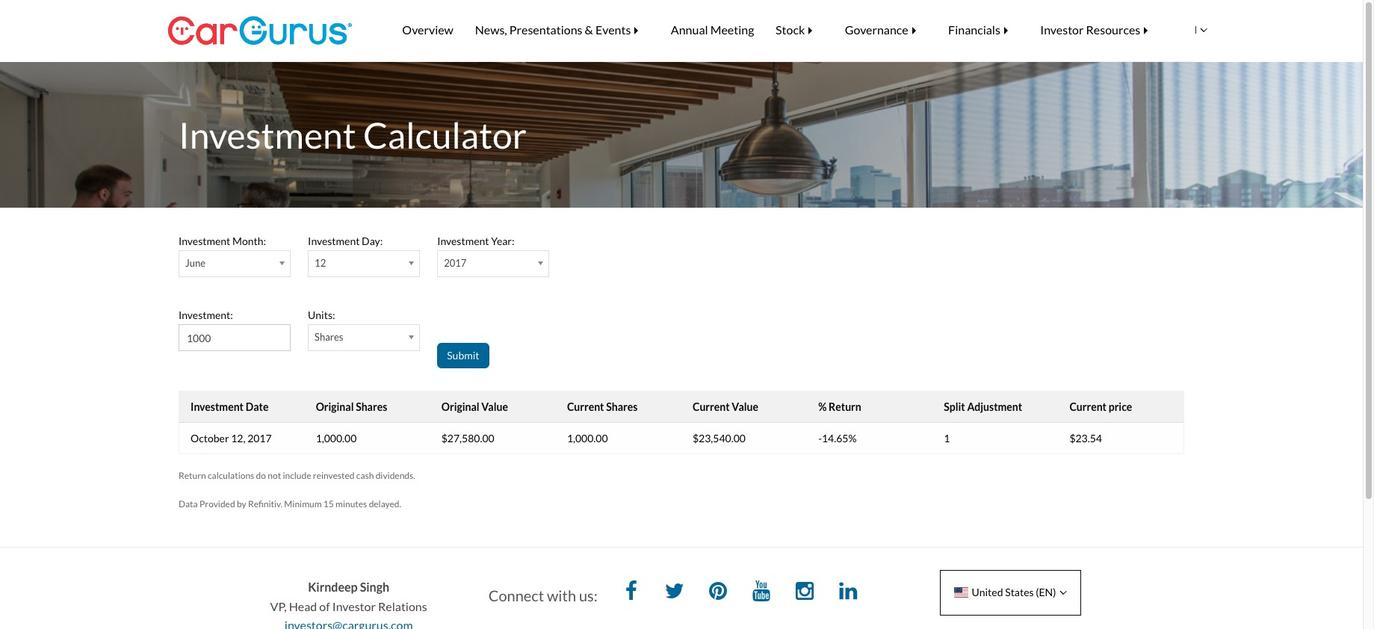 Task type: describe. For each thing, give the bounding box(es) containing it.
investment for investment day
[[308, 235, 360, 248]]

instagram image
[[790, 578, 820, 608]]

annual meeting link
[[660, 12, 765, 48]]

governance link
[[835, 12, 938, 48]]

% return
[[819, 401, 862, 414]]

provided
[[200, 499, 235, 510]]

by
[[237, 499, 246, 510]]

value for original value
[[482, 401, 508, 414]]

2 1,000.00 from the left
[[567, 432, 608, 445]]

news, presentations & events
[[475, 22, 631, 37]]

minutes
[[336, 499, 367, 510]]

investor inside kirndeep singh vp, head of investor relations
[[332, 599, 376, 614]]

0 vertical spatial return
[[829, 401, 862, 414]]

us:
[[579, 587, 598, 605]]

12 link
[[308, 251, 420, 278]]

investment for investment
[[179, 309, 230, 322]]

include
[[283, 470, 311, 482]]

menu bar containing overview
[[369, 0, 1192, 60]]

stock link
[[765, 12, 835, 48]]

twitter image
[[660, 578, 690, 608]]

investment day
[[308, 235, 380, 248]]

current for current value
[[693, 401, 730, 414]]

split adjustment
[[944, 401, 1023, 414]]

original for original value
[[442, 401, 480, 414]]

(en)
[[1036, 586, 1057, 599]]

refinitiv.
[[248, 499, 283, 510]]

2017 link
[[437, 251, 550, 278]]

investor resources
[[1041, 22, 1141, 37]]

of
[[319, 599, 330, 614]]

en
[[1184, 23, 1198, 36]]

original value
[[442, 401, 508, 414]]

with
[[547, 587, 576, 605]]

12,
[[231, 432, 246, 445]]

delayed.
[[369, 499, 402, 510]]

stock
[[776, 22, 805, 37]]

year
[[491, 235, 512, 248]]

do
[[256, 470, 266, 482]]

$23.54
[[1070, 432, 1103, 445]]

kirndeep
[[308, 580, 358, 594]]

current value
[[693, 401, 759, 414]]

investment date
[[191, 401, 269, 414]]

-
[[819, 432, 822, 445]]

current price
[[1070, 401, 1133, 414]]

shares for original shares
[[356, 401, 387, 414]]

resources
[[1087, 22, 1141, 37]]

pinterest image
[[703, 578, 733, 608]]

presentations
[[510, 22, 583, 37]]

en button
[[1159, 8, 1216, 51]]

annual
[[671, 22, 708, 37]]

news,
[[475, 22, 507, 37]]

0 horizontal spatial shares
[[315, 331, 344, 343]]

shares link
[[308, 325, 420, 352]]

relations
[[378, 599, 427, 614]]

current shares
[[567, 401, 638, 414]]

financials link
[[938, 12, 1030, 48]]

october 12, 2017
[[191, 432, 272, 445]]

news, presentations & events link
[[464, 12, 660, 48]]

dividends.
[[376, 470, 415, 482]]

original shares
[[316, 401, 387, 414]]

overview
[[402, 22, 454, 37]]



Task type: vqa. For each thing, say whether or not it's contained in the screenshot.
Annual Meeting
yes



Task type: locate. For each thing, give the bounding box(es) containing it.
2 value from the left
[[732, 401, 759, 414]]

1 horizontal spatial return
[[829, 401, 862, 414]]

1 vertical spatial investor
[[332, 599, 376, 614]]

original up $27,580.00
[[442, 401, 480, 414]]

menu bar
[[369, 0, 1192, 60]]

data
[[179, 499, 198, 510]]

value for current value
[[732, 401, 759, 414]]

kirndeep singh vp, head of investor relations
[[270, 580, 427, 614]]

0 horizontal spatial investor
[[332, 599, 376, 614]]

2017 inside 2017 link
[[444, 257, 467, 269]]

return right %
[[829, 401, 862, 414]]

None submit
[[437, 343, 489, 369]]

investor
[[1041, 22, 1084, 37], [332, 599, 376, 614]]

1,000.00 down "original shares"
[[316, 432, 357, 445]]

connect
[[489, 587, 544, 605]]

15
[[324, 499, 334, 510]]

not
[[268, 470, 281, 482]]

overview link
[[392, 12, 464, 48]]

2017 down investment year
[[444, 257, 467, 269]]

reinvested
[[313, 470, 355, 482]]

0 horizontal spatial return
[[179, 470, 206, 482]]

investment month
[[179, 235, 264, 248]]

1 horizontal spatial original
[[442, 401, 480, 414]]

2017
[[444, 257, 467, 269], [248, 432, 272, 445]]

head
[[289, 599, 317, 614]]

1 current from the left
[[567, 401, 604, 414]]

1,000.00 down current shares
[[567, 432, 608, 445]]

0 horizontal spatial 1,000.00
[[316, 432, 357, 445]]

units
[[308, 309, 333, 322]]

events
[[596, 22, 631, 37]]

shares for current shares
[[606, 401, 638, 414]]

investment calculator
[[179, 114, 527, 156]]

investor left resources
[[1041, 22, 1084, 37]]

investment
[[179, 114, 356, 156], [179, 235, 230, 248], [308, 235, 360, 248], [437, 235, 489, 248], [179, 309, 230, 322], [191, 401, 244, 414]]

original up reinvested on the bottom left
[[316, 401, 354, 414]]

14.65%
[[822, 432, 857, 445]]

connect with us:
[[489, 587, 598, 605]]

month
[[233, 235, 264, 248]]

data provided by refinitiv. minimum 15 minutes delayed.
[[179, 499, 402, 510]]

united
[[972, 586, 1004, 599]]

financials
[[949, 22, 1001, 37]]

1 horizontal spatial 2017
[[444, 257, 467, 269]]

%
[[819, 401, 827, 414]]

1 horizontal spatial shares
[[356, 401, 387, 414]]

investment for investment calculator
[[179, 114, 356, 156]]

3 current from the left
[[1070, 401, 1107, 414]]

day
[[362, 235, 380, 248]]

meeting
[[711, 22, 755, 37]]

$27,580.00
[[442, 432, 495, 445]]

0 vertical spatial investor
[[1041, 22, 1084, 37]]

1 horizontal spatial investor
[[1041, 22, 1084, 37]]

investment year
[[437, 235, 512, 248]]

2 current from the left
[[693, 401, 730, 414]]

cargurus logo image
[[167, 0, 353, 61]]

1 value from the left
[[482, 401, 508, 414]]

1 horizontal spatial current
[[693, 401, 730, 414]]

june
[[185, 257, 206, 269]]

0 horizontal spatial 2017
[[248, 432, 272, 445]]

1 horizontal spatial 1,000.00
[[567, 432, 608, 445]]

price
[[1109, 401, 1133, 414]]

split
[[944, 401, 966, 414]]

Investment number field
[[179, 325, 291, 352]]

1,000.00
[[316, 432, 357, 445], [567, 432, 608, 445]]

current for current shares
[[567, 401, 604, 414]]

singh
[[360, 580, 390, 594]]

0 horizontal spatial current
[[567, 401, 604, 414]]

return calculations do not include reinvested cash dividends.
[[179, 470, 415, 482]]

0 horizontal spatial original
[[316, 401, 354, 414]]

2017 right 12,
[[248, 432, 272, 445]]

investment for investment month
[[179, 235, 230, 248]]

vp,
[[270, 599, 287, 614]]

united states (en)
[[972, 586, 1057, 599]]

facebook image
[[617, 578, 646, 608]]

-14.65%
[[819, 432, 857, 445]]

1 vertical spatial 2017
[[248, 432, 272, 445]]

united states (en) button
[[941, 570, 1082, 616]]

youtube image
[[747, 578, 777, 608]]

investor inside 'link'
[[1041, 22, 1084, 37]]

value up $27,580.00
[[482, 401, 508, 414]]

1 horizontal spatial value
[[732, 401, 759, 414]]

annual meeting
[[671, 22, 755, 37]]

calculator
[[363, 114, 527, 156]]

states
[[1006, 586, 1034, 599]]

october
[[191, 432, 229, 445]]

current
[[567, 401, 604, 414], [693, 401, 730, 414], [1070, 401, 1107, 414]]

cash
[[356, 470, 374, 482]]

12
[[315, 257, 326, 269]]

adjustment
[[968, 401, 1023, 414]]

june link
[[179, 251, 291, 278]]

2 original from the left
[[442, 401, 480, 414]]

original
[[316, 401, 354, 414], [442, 401, 480, 414]]

us image
[[955, 588, 968, 598]]

1
[[944, 432, 950, 445]]

return up data on the bottom of the page
[[179, 470, 206, 482]]

minimum
[[284, 499, 322, 510]]

connect with us element
[[489, 578, 875, 608]]

0 vertical spatial 2017
[[444, 257, 467, 269]]

$23,540.00
[[693, 432, 746, 445]]

original for original shares
[[316, 401, 354, 414]]

return
[[829, 401, 862, 414], [179, 470, 206, 482]]

1 original from the left
[[316, 401, 354, 414]]

shares
[[315, 331, 344, 343], [356, 401, 387, 414], [606, 401, 638, 414]]

current for current price
[[1070, 401, 1107, 414]]

1 1,000.00 from the left
[[316, 432, 357, 445]]

value up $23,540.00
[[732, 401, 759, 414]]

investment for investment date
[[191, 401, 244, 414]]

0 horizontal spatial value
[[482, 401, 508, 414]]

investor down singh
[[332, 599, 376, 614]]

linkedin image
[[834, 578, 864, 608]]

investment for investment year
[[437, 235, 489, 248]]

date
[[246, 401, 269, 414]]

governance
[[845, 22, 909, 37]]

&
[[585, 22, 593, 37]]

2 horizontal spatial shares
[[606, 401, 638, 414]]

calculations
[[208, 470, 254, 482]]

investor resources link
[[1030, 12, 1170, 48]]

1 vertical spatial return
[[179, 470, 206, 482]]

value
[[482, 401, 508, 414], [732, 401, 759, 414]]

2 horizontal spatial current
[[1070, 401, 1107, 414]]



